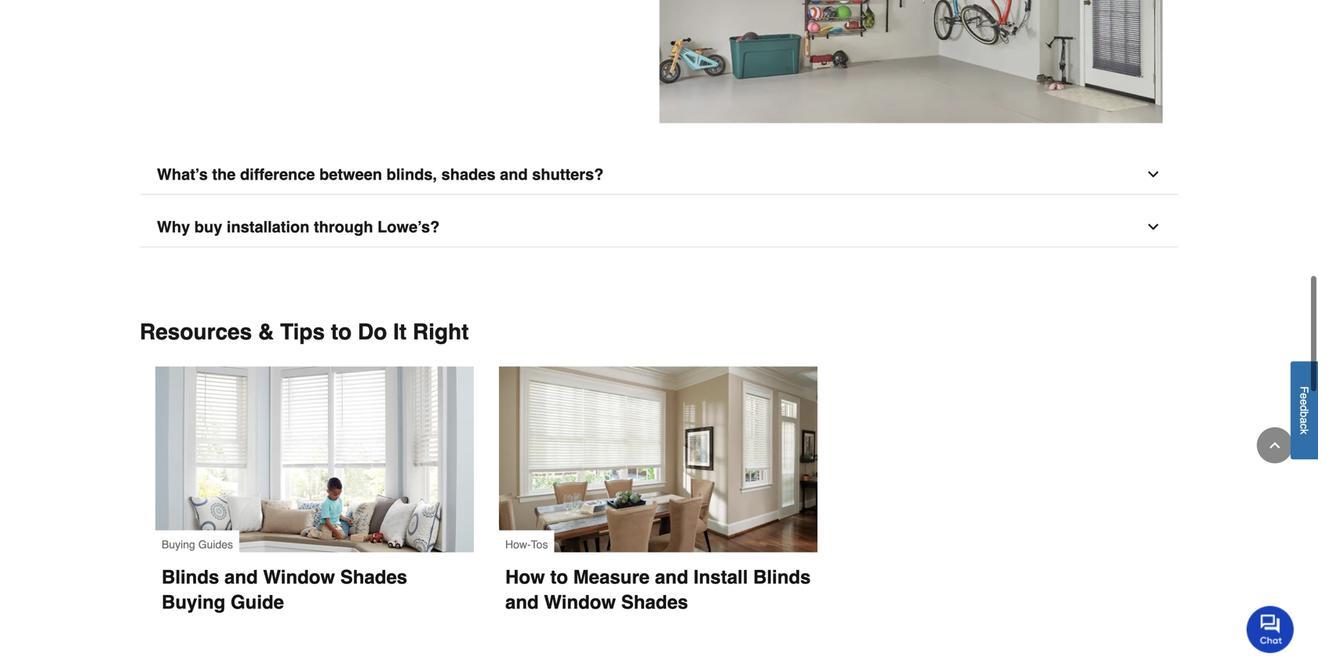 Task type: vqa. For each thing, say whether or not it's contained in the screenshot.
HOW TO STORE PAINT THINNER
no



Task type: describe. For each thing, give the bounding box(es) containing it.
buying guides
[[162, 539, 233, 551]]

blinds inside how to measure and install blinds and window shades
[[754, 567, 811, 589]]

why
[[157, 218, 190, 236]]

a little boy playing with toys on a bumped-out window seat in a bay window with blinds. image
[[155, 367, 474, 553]]

what's the difference between blinds, shades and shutters?
[[157, 166, 604, 184]]

difference
[[240, 166, 315, 184]]

it
[[393, 320, 407, 345]]

tips
[[280, 320, 325, 345]]

shades inside how to measure and install blinds and window shades
[[622, 592, 689, 614]]

window inside blinds and window shades buying guide
[[263, 567, 335, 589]]

and left install
[[655, 567, 689, 589]]

f e e d b a c k
[[1299, 387, 1311, 435]]

0 horizontal spatial to
[[331, 320, 352, 345]]

between
[[320, 166, 382, 184]]

buy
[[194, 218, 222, 236]]

how to measure and install blinds and window shades
[[506, 567, 816, 614]]

do
[[358, 320, 387, 345]]

blinds,
[[387, 166, 437, 184]]

what's
[[157, 166, 208, 184]]

&
[[258, 320, 274, 345]]

chevron up image
[[1268, 438, 1283, 454]]

the
[[212, 166, 236, 184]]

f e e d b a c k button
[[1291, 362, 1319, 460]]

guides
[[198, 539, 233, 551]]

blinds inside blinds and window shades buying guide
[[162, 567, 219, 589]]

f
[[1299, 387, 1311, 394]]

2 e from the top
[[1299, 400, 1311, 406]]

chat invite button image
[[1247, 606, 1295, 654]]

buying inside blinds and window shades buying guide
[[162, 592, 226, 614]]

measure
[[574, 567, 650, 589]]

the interior of a garage with two windows and bikes, sports equipment and a b image
[[659, 0, 1163, 124]]

how
[[506, 567, 545, 589]]

and down how
[[506, 592, 539, 614]]

window inside how to measure and install blinds and window shades
[[544, 592, 616, 614]]



Task type: locate. For each thing, give the bounding box(es) containing it.
and up guide
[[225, 567, 258, 589]]

to left do
[[331, 320, 352, 345]]

0 vertical spatial window
[[263, 567, 335, 589]]

blinds and window shades buying guide
[[162, 567, 413, 614]]

e up d
[[1299, 394, 1311, 400]]

window
[[263, 567, 335, 589], [544, 592, 616, 614]]

how-tos
[[506, 539, 548, 551]]

1 vertical spatial buying
[[162, 592, 226, 614]]

chevron down image
[[1146, 167, 1162, 183]]

tos
[[531, 539, 548, 551]]

1 horizontal spatial to
[[551, 567, 568, 589]]

install
[[694, 567, 748, 589]]

resources
[[140, 320, 252, 345]]

buying left "guides"
[[162, 539, 195, 551]]

resources & tips to do it right
[[140, 320, 469, 345]]

blinds
[[162, 567, 219, 589], [754, 567, 811, 589]]

1 vertical spatial to
[[551, 567, 568, 589]]

and inside button
[[500, 166, 528, 184]]

lowe's?
[[378, 218, 440, 236]]

what's the difference between blinds, shades and shutters? button
[[140, 155, 1179, 195]]

d
[[1299, 406, 1311, 412]]

why buy installation through lowe's?
[[157, 218, 440, 236]]

e up b
[[1299, 400, 1311, 406]]

k
[[1299, 430, 1311, 435]]

1 blinds from the left
[[162, 567, 219, 589]]

window down measure
[[544, 592, 616, 614]]

a video on how to measure and hang blinds. image
[[499, 367, 818, 553]]

to
[[331, 320, 352, 345], [551, 567, 568, 589]]

blinds down buying guides
[[162, 567, 219, 589]]

c
[[1299, 424, 1311, 430]]

0 horizontal spatial blinds
[[162, 567, 219, 589]]

1 vertical spatial shades
[[622, 592, 689, 614]]

0 vertical spatial to
[[331, 320, 352, 345]]

b
[[1299, 412, 1311, 418]]

installation
[[227, 218, 310, 236]]

1 vertical spatial window
[[544, 592, 616, 614]]

1 horizontal spatial window
[[544, 592, 616, 614]]

e
[[1299, 394, 1311, 400], [1299, 400, 1311, 406]]

buying
[[162, 539, 195, 551], [162, 592, 226, 614]]

0 horizontal spatial window
[[263, 567, 335, 589]]

1 buying from the top
[[162, 539, 195, 551]]

a
[[1299, 418, 1311, 424]]

how-
[[506, 539, 531, 551]]

guide
[[231, 592, 284, 614]]

1 horizontal spatial blinds
[[754, 567, 811, 589]]

0 horizontal spatial shades
[[341, 567, 408, 589]]

to right how
[[551, 567, 568, 589]]

2 blinds from the left
[[754, 567, 811, 589]]

shades
[[442, 166, 496, 184]]

window up guide
[[263, 567, 335, 589]]

chevron down image
[[1146, 219, 1162, 235]]

and inside blinds and window shades buying guide
[[225, 567, 258, 589]]

blinds right install
[[754, 567, 811, 589]]

shades inside blinds and window shades buying guide
[[341, 567, 408, 589]]

right
[[413, 320, 469, 345]]

0 vertical spatial buying
[[162, 539, 195, 551]]

1 e from the top
[[1299, 394, 1311, 400]]

2 buying from the top
[[162, 592, 226, 614]]

shutters?
[[532, 166, 604, 184]]

0 vertical spatial shades
[[341, 567, 408, 589]]

and
[[500, 166, 528, 184], [225, 567, 258, 589], [655, 567, 689, 589], [506, 592, 539, 614]]

1 horizontal spatial shades
[[622, 592, 689, 614]]

to inside how to measure and install blinds and window shades
[[551, 567, 568, 589]]

shades
[[341, 567, 408, 589], [622, 592, 689, 614]]

and right shades
[[500, 166, 528, 184]]

buying down buying guides
[[162, 592, 226, 614]]

through
[[314, 218, 373, 236]]

scroll to top element
[[1258, 428, 1294, 464]]

why buy installation through lowe's? button
[[140, 208, 1179, 248]]



